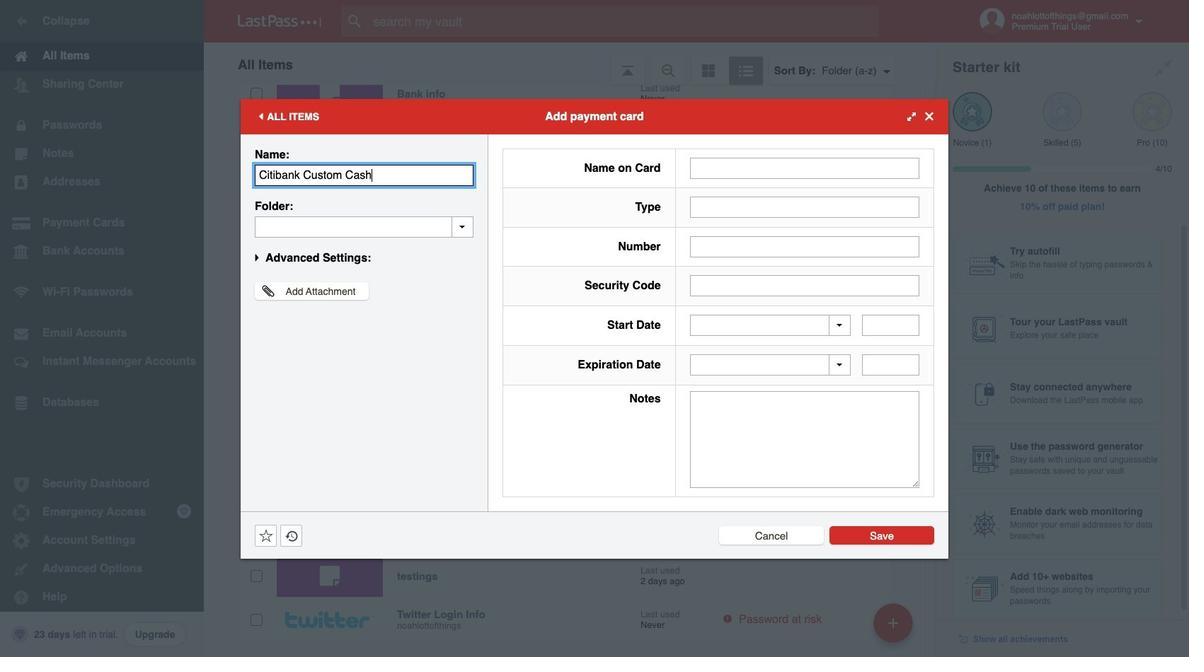 Task type: describe. For each thing, give the bounding box(es) containing it.
new item navigation
[[869, 600, 922, 658]]

main navigation navigation
[[0, 0, 204, 658]]

new item image
[[889, 619, 899, 628]]

search my vault text field
[[341, 6, 907, 37]]



Task type: locate. For each thing, give the bounding box(es) containing it.
dialog
[[241, 99, 949, 559]]

Search search field
[[341, 6, 907, 37]]

None text field
[[690, 158, 920, 179], [255, 165, 474, 186], [690, 197, 920, 218], [255, 216, 474, 238], [690, 236, 920, 258], [690, 158, 920, 179], [255, 165, 474, 186], [690, 197, 920, 218], [255, 216, 474, 238], [690, 236, 920, 258]]

None text field
[[690, 276, 920, 297], [862, 315, 920, 337], [862, 355, 920, 376], [690, 391, 920, 488], [690, 276, 920, 297], [862, 315, 920, 337], [862, 355, 920, 376], [690, 391, 920, 488]]

lastpass image
[[238, 15, 321, 28]]

vault options navigation
[[204, 42, 936, 85]]



